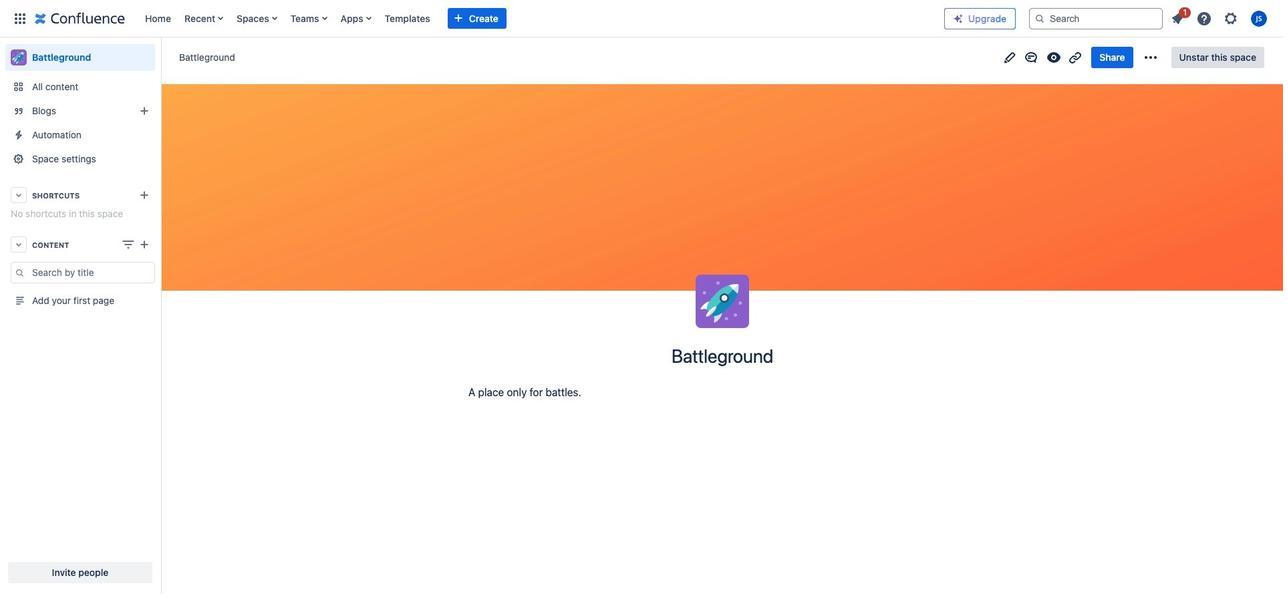 Task type: describe. For each thing, give the bounding box(es) containing it.
add shortcut image
[[136, 187, 152, 203]]

collapse sidebar image
[[146, 33, 175, 82]]

your profile and preferences image
[[1251, 10, 1267, 26]]

change view image
[[120, 237, 136, 253]]

list for the premium image
[[1166, 5, 1275, 30]]

show inline comments image
[[1024, 49, 1040, 65]]

space element
[[0, 37, 160, 594]]

create a blog image
[[136, 103, 152, 119]]

create image
[[136, 237, 152, 253]]

notification icon image
[[1170, 10, 1186, 26]]

settings icon image
[[1223, 10, 1239, 26]]



Task type: vqa. For each thing, say whether or not it's contained in the screenshot.
list
yes



Task type: locate. For each thing, give the bounding box(es) containing it.
copy link image
[[1068, 49, 1084, 65]]

help icon image
[[1197, 10, 1213, 26]]

0 horizontal spatial list
[[138, 0, 934, 37]]

edit this page image
[[1002, 49, 1018, 65]]

confluence image
[[35, 10, 125, 26], [35, 10, 125, 26]]

region inside space element
[[5, 262, 155, 313]]

Search by title field
[[28, 263, 154, 282]]

1 horizontal spatial list
[[1166, 5, 1275, 30]]

stop watching image
[[1046, 49, 1063, 65]]

list item inside list
[[1166, 5, 1191, 29]]

list item
[[1166, 5, 1191, 29]]

list for appswitcher icon
[[138, 0, 934, 37]]

premium image
[[953, 13, 964, 24]]

Search field
[[1029, 8, 1163, 29]]

appswitcher icon image
[[12, 10, 28, 26]]

None search field
[[1029, 8, 1163, 29]]

search image
[[1035, 13, 1046, 24]]

list
[[138, 0, 934, 37], [1166, 5, 1275, 30]]

global element
[[8, 0, 934, 37]]

region
[[5, 262, 155, 313]]

more actions image
[[1143, 49, 1159, 65]]

banner
[[0, 0, 1284, 40]]



